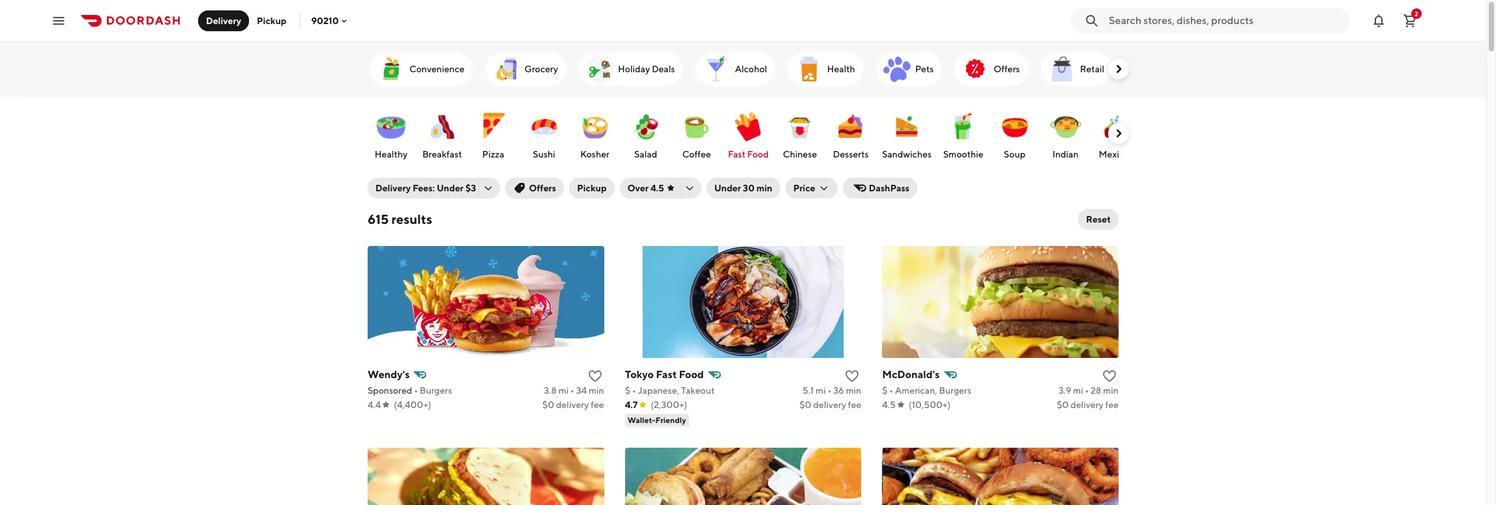 Task type: vqa. For each thing, say whether or not it's contained in the screenshot.
Click to add this store to your saved list icon related to Tokyo Fast Food
yes



Task type: describe. For each thing, give the bounding box(es) containing it.
retail
[[1080, 64, 1104, 74]]

4.5 inside over 4.5 button
[[651, 183, 664, 194]]

wendy's
[[368, 369, 410, 381]]

5 • from the left
[[889, 386, 893, 396]]

results
[[391, 212, 432, 227]]

convenience image
[[375, 53, 407, 85]]

pets link
[[876, 52, 942, 86]]

0 vertical spatial pickup button
[[249, 10, 294, 31]]

healthy
[[375, 149, 408, 160]]

Store search: begin typing to search for stores available on DoorDash text field
[[1109, 13, 1342, 28]]

over 4.5
[[627, 183, 664, 194]]

2 burgers from the left
[[939, 386, 971, 396]]

$3
[[465, 183, 476, 194]]

offers link
[[955, 52, 1028, 86]]

open menu image
[[51, 13, 66, 28]]

coffee
[[682, 149, 711, 160]]

offers inside offers button
[[529, 183, 556, 194]]

3.8
[[544, 386, 557, 396]]

delivery for mcdonald's
[[1070, 400, 1103, 411]]

3 items, open order cart image
[[1402, 13, 1418, 28]]

breakfast
[[422, 149, 462, 160]]

price
[[793, 183, 815, 194]]

2 • from the left
[[570, 386, 574, 396]]

tokyo
[[625, 369, 654, 381]]

$ for tokyo fast food
[[625, 386, 630, 396]]

3.9 mi • 28 min
[[1058, 386, 1119, 396]]

1 horizontal spatial pickup button
[[569, 178, 614, 199]]

offers button
[[505, 178, 564, 199]]

1 horizontal spatial 4.5
[[882, 400, 896, 411]]

30
[[743, 183, 755, 194]]

0 horizontal spatial fast
[[656, 369, 677, 381]]

6 • from the left
[[1085, 386, 1089, 396]]

$ • japanese, takeout
[[625, 386, 715, 396]]

1 burgers from the left
[[420, 386, 452, 396]]

3.8 mi • 34 min
[[544, 386, 604, 396]]

wallet-friendly
[[628, 416, 686, 426]]

$​0 for tokyo fast food
[[800, 400, 811, 411]]

5.1
[[803, 386, 814, 396]]

delivery for delivery
[[206, 15, 241, 26]]

reset button
[[1078, 209, 1119, 230]]

2 button
[[1397, 7, 1423, 34]]

615 results
[[368, 212, 432, 227]]

over 4.5 button
[[620, 178, 701, 199]]

indian
[[1053, 149, 1079, 160]]

2
[[1415, 9, 1418, 17]]

chinese
[[783, 149, 817, 160]]

health image
[[793, 53, 824, 85]]

offers image
[[960, 53, 991, 85]]

4 • from the left
[[828, 386, 831, 396]]

click to add this store to your saved list image for mcdonald's
[[1102, 369, 1117, 385]]

deals
[[652, 64, 675, 74]]

retail image
[[1046, 53, 1077, 85]]

mexican
[[1099, 149, 1134, 160]]

1 next button of carousel image from the top
[[1112, 63, 1125, 76]]

mi for wendy's
[[558, 386, 569, 396]]

615
[[368, 212, 389, 227]]

fee for wendy's
[[591, 400, 604, 411]]

(10,500+)
[[909, 400, 951, 411]]

japanese,
[[638, 386, 679, 396]]

tokyo fast food
[[625, 369, 704, 381]]

sponsored • burgers
[[368, 386, 452, 396]]

friendly
[[656, 416, 686, 426]]

wallet-
[[628, 416, 656, 426]]

mi for mcdonald's
[[1073, 386, 1083, 396]]

delivery button
[[198, 10, 249, 31]]

grocery
[[524, 64, 558, 74]]

holiday deals link
[[579, 52, 683, 86]]

dashpass
[[869, 183, 909, 194]]

under 30 min
[[714, 183, 772, 194]]

kosher
[[580, 149, 609, 160]]

1 horizontal spatial fast
[[728, 149, 745, 160]]

holiday deals image
[[584, 53, 615, 85]]

fee for mcdonald's
[[1105, 400, 1119, 411]]

soup
[[1004, 149, 1025, 160]]

0 vertical spatial food
[[747, 149, 769, 160]]

notification bell image
[[1371, 13, 1387, 28]]

under 30 min button
[[706, 178, 780, 199]]

holiday
[[618, 64, 650, 74]]

1 under from the left
[[437, 183, 464, 194]]

delivery for tokyo fast food
[[813, 400, 846, 411]]

1 • from the left
[[414, 386, 418, 396]]

4.7
[[625, 400, 638, 411]]

alcohol
[[735, 64, 767, 74]]



Task type: locate. For each thing, give the bounding box(es) containing it.
1 vertical spatial next button of carousel image
[[1112, 127, 1125, 140]]

fast food
[[728, 149, 769, 160]]

34
[[576, 386, 587, 396]]

delivery for wendy's
[[556, 400, 589, 411]]

1 horizontal spatial pickup
[[577, 183, 607, 194]]

• up (4,400+) on the bottom left of page
[[414, 386, 418, 396]]

2 horizontal spatial $​0
[[1057, 400, 1069, 411]]

2 click to add this store to your saved list image from the left
[[1102, 369, 1117, 385]]

1 mi from the left
[[558, 386, 569, 396]]

grocery image
[[491, 53, 522, 85]]

5.1 mi • 36 min
[[803, 386, 861, 396]]

alcohol image
[[701, 53, 732, 85]]

2 delivery from the left
[[813, 400, 846, 411]]

burgers
[[420, 386, 452, 396], [939, 386, 971, 396]]

• left american,
[[889, 386, 893, 396]]

1 $​0 from the left
[[542, 400, 554, 411]]

1 vertical spatial food
[[679, 369, 704, 381]]

2 next button of carousel image from the top
[[1112, 127, 1125, 140]]

food up takeout at the bottom of page
[[679, 369, 704, 381]]

• up 4.7
[[632, 386, 636, 396]]

mcdonald's
[[882, 369, 940, 381]]

0 horizontal spatial burgers
[[420, 386, 452, 396]]

$​0 delivery fee for tokyo fast food
[[800, 400, 861, 411]]

3 fee from the left
[[1105, 400, 1119, 411]]

fee down 3.9 mi • 28 min
[[1105, 400, 1119, 411]]

next button of carousel image right retail
[[1112, 63, 1125, 76]]

1 horizontal spatial $​0
[[800, 400, 811, 411]]

0 horizontal spatial delivery
[[556, 400, 589, 411]]

0 horizontal spatial food
[[679, 369, 704, 381]]

fee
[[591, 400, 604, 411], [848, 400, 861, 411], [1105, 400, 1119, 411]]

next button of carousel image up mexican
[[1112, 127, 1125, 140]]

1 horizontal spatial $​0 delivery fee
[[800, 400, 861, 411]]

holiday deals
[[618, 64, 675, 74]]

• left 28
[[1085, 386, 1089, 396]]

2 horizontal spatial fee
[[1105, 400, 1119, 411]]

4.4
[[368, 400, 381, 411]]

alcohol link
[[696, 52, 775, 86]]

click to add this store to your saved list image for tokyo fast food
[[844, 369, 860, 385]]

fee for tokyo fast food
[[848, 400, 861, 411]]

click to add this store to your saved list image up "5.1 mi • 36 min"
[[844, 369, 860, 385]]

burgers up (4,400+) on the bottom left of page
[[420, 386, 452, 396]]

under inside under 30 min button
[[714, 183, 741, 194]]

delivery inside button
[[206, 15, 241, 26]]

fast
[[728, 149, 745, 160], [656, 369, 677, 381]]

2 $​0 delivery fee from the left
[[800, 400, 861, 411]]

offers right offers icon
[[994, 64, 1020, 74]]

2 $​0 from the left
[[800, 400, 811, 411]]

1 vertical spatial delivery
[[375, 183, 411, 194]]

reset
[[1086, 214, 1111, 225]]

offers inside offers link
[[994, 64, 1020, 74]]

1 horizontal spatial fee
[[848, 400, 861, 411]]

american,
[[895, 386, 937, 396]]

mi for tokyo fast food
[[816, 386, 826, 396]]

min right 30 on the top
[[756, 183, 772, 194]]

3 $​0 from the left
[[1057, 400, 1069, 411]]

$ • american, burgers
[[882, 386, 971, 396]]

2 horizontal spatial mi
[[1073, 386, 1083, 396]]

3 $​0 delivery fee from the left
[[1057, 400, 1119, 411]]

dashpass button
[[843, 178, 917, 199]]

price button
[[785, 178, 838, 199]]

28
[[1091, 386, 1101, 396]]

click to add this store to your saved list image
[[844, 369, 860, 385], [1102, 369, 1117, 385]]

• left 34
[[570, 386, 574, 396]]

0 vertical spatial offers
[[994, 64, 1020, 74]]

food up 30 on the top
[[747, 149, 769, 160]]

min for tokyo fast food
[[846, 386, 861, 396]]

fee down 3.8 mi • 34 min
[[591, 400, 604, 411]]

burgers up the (10,500+)
[[939, 386, 971, 396]]

convenience link
[[370, 52, 472, 86]]

1 horizontal spatial delivery
[[813, 400, 846, 411]]

4.5 right over
[[651, 183, 664, 194]]

delivery down 3.8 mi • 34 min
[[556, 400, 589, 411]]

offers down sushi
[[529, 183, 556, 194]]

4.5 down american,
[[882, 400, 896, 411]]

delivery for delivery fees: under $3
[[375, 183, 411, 194]]

1 horizontal spatial food
[[747, 149, 769, 160]]

sushi
[[533, 149, 555, 160]]

3 • from the left
[[632, 386, 636, 396]]

$​0 down the 5.1
[[800, 400, 811, 411]]

$
[[625, 386, 630, 396], [882, 386, 888, 396]]

• left '36' at the bottom
[[828, 386, 831, 396]]

0 vertical spatial pickup
[[257, 15, 286, 26]]

pizza
[[482, 149, 504, 160]]

pickup button down kosher
[[569, 178, 614, 199]]

grocery link
[[485, 52, 566, 86]]

$​0
[[542, 400, 554, 411], [800, 400, 811, 411], [1057, 400, 1069, 411]]

$ down mcdonald's
[[882, 386, 888, 396]]

1 vertical spatial pickup button
[[569, 178, 614, 199]]

90210
[[311, 15, 339, 26]]

over
[[627, 183, 649, 194]]

pets image
[[881, 53, 913, 85]]

0 vertical spatial 4.5
[[651, 183, 664, 194]]

1 delivery from the left
[[556, 400, 589, 411]]

0 horizontal spatial offers
[[529, 183, 556, 194]]

mi
[[558, 386, 569, 396], [816, 386, 826, 396], [1073, 386, 1083, 396]]

3 mi from the left
[[1073, 386, 1083, 396]]

0 vertical spatial delivery
[[206, 15, 241, 26]]

mi right 3.8
[[558, 386, 569, 396]]

•
[[414, 386, 418, 396], [570, 386, 574, 396], [632, 386, 636, 396], [828, 386, 831, 396], [889, 386, 893, 396], [1085, 386, 1089, 396]]

0 horizontal spatial pickup button
[[249, 10, 294, 31]]

min inside under 30 min button
[[756, 183, 772, 194]]

$​0 delivery fee for wendy's
[[542, 400, 604, 411]]

1 horizontal spatial under
[[714, 183, 741, 194]]

pickup button
[[249, 10, 294, 31], [569, 178, 614, 199]]

1 horizontal spatial mi
[[816, 386, 826, 396]]

min right '36' at the bottom
[[846, 386, 861, 396]]

pickup
[[257, 15, 286, 26], [577, 183, 607, 194]]

0 horizontal spatial $​0
[[542, 400, 554, 411]]

health
[[827, 64, 855, 74]]

$​0 delivery fee for mcdonald's
[[1057, 400, 1119, 411]]

0 horizontal spatial under
[[437, 183, 464, 194]]

desserts
[[833, 149, 869, 160]]

4.5
[[651, 183, 664, 194], [882, 400, 896, 411]]

next button of carousel image
[[1112, 63, 1125, 76], [1112, 127, 1125, 140]]

$​0 delivery fee down 3.9 mi • 28 min
[[1057, 400, 1119, 411]]

0 horizontal spatial $​0 delivery fee
[[542, 400, 604, 411]]

2 under from the left
[[714, 183, 741, 194]]

1 vertical spatial 4.5
[[882, 400, 896, 411]]

$​0 delivery fee down "5.1 mi • 36 min"
[[800, 400, 861, 411]]

pickup button left 90210
[[249, 10, 294, 31]]

2 $ from the left
[[882, 386, 888, 396]]

min for wendy's
[[589, 386, 604, 396]]

1 horizontal spatial offers
[[994, 64, 1020, 74]]

36
[[833, 386, 844, 396]]

0 horizontal spatial mi
[[558, 386, 569, 396]]

smoothie
[[943, 149, 983, 160]]

$​0 down 3.8
[[542, 400, 554, 411]]

$​0 delivery fee
[[542, 400, 604, 411], [800, 400, 861, 411], [1057, 400, 1119, 411]]

0 vertical spatial fast
[[728, 149, 745, 160]]

2 horizontal spatial $​0 delivery fee
[[1057, 400, 1119, 411]]

min
[[756, 183, 772, 194], [589, 386, 604, 396], [846, 386, 861, 396], [1103, 386, 1119, 396]]

0 horizontal spatial fee
[[591, 400, 604, 411]]

1 horizontal spatial delivery
[[375, 183, 411, 194]]

$​0 for wendy's
[[542, 400, 554, 411]]

2 fee from the left
[[848, 400, 861, 411]]

$​0 down the 3.9
[[1057, 400, 1069, 411]]

1 $ from the left
[[625, 386, 630, 396]]

delivery
[[206, 15, 241, 26], [375, 183, 411, 194]]

mi right the 3.9
[[1073, 386, 1083, 396]]

health link
[[788, 52, 863, 86]]

under
[[437, 183, 464, 194], [714, 183, 741, 194]]

fast up $ • japanese, takeout
[[656, 369, 677, 381]]

1 vertical spatial pickup
[[577, 183, 607, 194]]

offers
[[994, 64, 1020, 74], [529, 183, 556, 194]]

0 horizontal spatial pickup
[[257, 15, 286, 26]]

salad
[[634, 149, 657, 160]]

3 delivery from the left
[[1070, 400, 1103, 411]]

1 vertical spatial offers
[[529, 183, 556, 194]]

pets
[[915, 64, 934, 74]]

delivery down 3.9 mi • 28 min
[[1070, 400, 1103, 411]]

pickup down kosher
[[577, 183, 607, 194]]

min down click to add this store to your saved list image
[[589, 386, 604, 396]]

fees:
[[413, 183, 435, 194]]

1 vertical spatial fast
[[656, 369, 677, 381]]

1 click to add this store to your saved list image from the left
[[844, 369, 860, 385]]

retail link
[[1041, 52, 1112, 86]]

90210 button
[[311, 15, 349, 26]]

1 $​0 delivery fee from the left
[[542, 400, 604, 411]]

sponsored
[[368, 386, 412, 396]]

0 horizontal spatial 4.5
[[651, 183, 664, 194]]

food
[[747, 149, 769, 160], [679, 369, 704, 381]]

2 mi from the left
[[816, 386, 826, 396]]

sandwiches
[[882, 149, 932, 160]]

min for mcdonald's
[[1103, 386, 1119, 396]]

$ for mcdonald's
[[882, 386, 888, 396]]

convenience
[[409, 64, 465, 74]]

fast up under 30 min
[[728, 149, 745, 160]]

pickup right delivery button
[[257, 15, 286, 26]]

delivery fees: under $3
[[375, 183, 476, 194]]

fee down "5.1 mi • 36 min"
[[848, 400, 861, 411]]

under left 30 on the top
[[714, 183, 741, 194]]

0 horizontal spatial $
[[625, 386, 630, 396]]

$​0 for mcdonald's
[[1057, 400, 1069, 411]]

1 horizontal spatial $
[[882, 386, 888, 396]]

2 horizontal spatial delivery
[[1070, 400, 1103, 411]]

3.9
[[1058, 386, 1071, 396]]

mi right the 5.1
[[816, 386, 826, 396]]

min right 28
[[1103, 386, 1119, 396]]

$​0 delivery fee down 3.8 mi • 34 min
[[542, 400, 604, 411]]

0 vertical spatial next button of carousel image
[[1112, 63, 1125, 76]]

1 fee from the left
[[591, 400, 604, 411]]

1 horizontal spatial burgers
[[939, 386, 971, 396]]

delivery down "5.1 mi • 36 min"
[[813, 400, 846, 411]]

click to add this store to your saved list image
[[587, 369, 603, 385]]

under left $3
[[437, 183, 464, 194]]

click to add this store to your saved list image up 3.9 mi • 28 min
[[1102, 369, 1117, 385]]

takeout
[[681, 386, 715, 396]]

delivery
[[556, 400, 589, 411], [813, 400, 846, 411], [1070, 400, 1103, 411]]

$ up 4.7
[[625, 386, 630, 396]]

(2,300+)
[[651, 400, 687, 411]]

0 horizontal spatial click to add this store to your saved list image
[[844, 369, 860, 385]]

1 horizontal spatial click to add this store to your saved list image
[[1102, 369, 1117, 385]]

0 horizontal spatial delivery
[[206, 15, 241, 26]]

(4,400+)
[[394, 400, 431, 411]]



